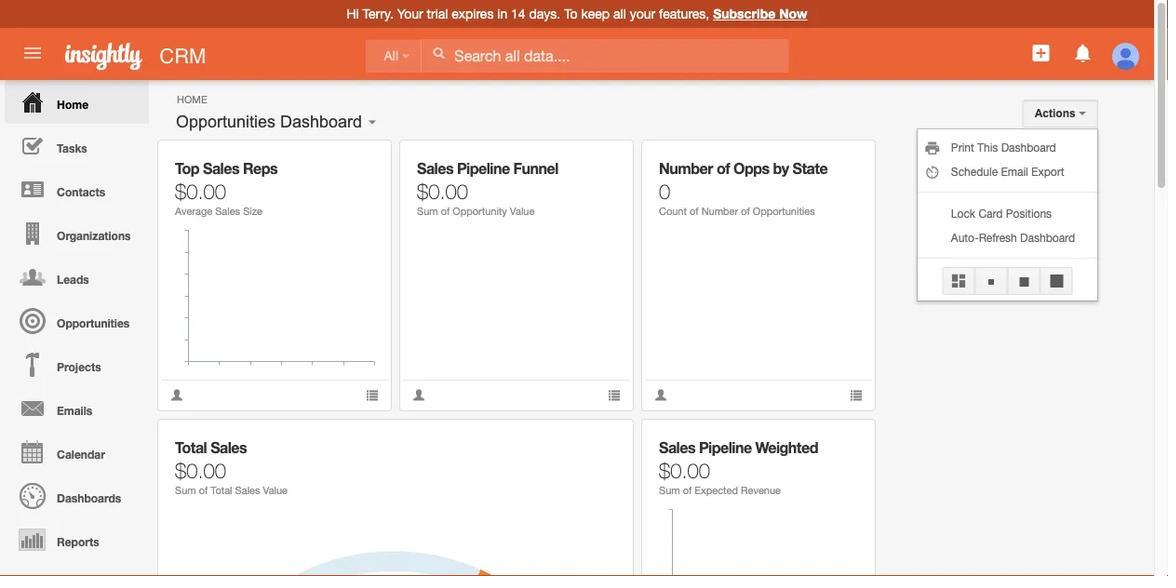 Task type: describe. For each thing, give the bounding box(es) containing it.
emails link
[[5, 386, 149, 430]]

expected
[[695, 485, 738, 497]]

calendar link
[[5, 430, 149, 474]]

actions
[[1035, 107, 1079, 120]]

of right count
[[690, 205, 699, 217]]

dashboard for auto-refresh dashboard
[[1020, 231, 1075, 244]]

export
[[1031, 165, 1064, 178]]

state
[[793, 160, 828, 177]]

wrench image for $0.00
[[595, 433, 608, 446]]

1 vertical spatial total
[[211, 485, 232, 497]]

positions
[[1006, 207, 1052, 220]]

keep
[[581, 6, 610, 21]]

to
[[564, 6, 578, 21]]

wrench image for weighted
[[837, 433, 850, 446]]

value for funnel
[[510, 205, 535, 217]]

funnel
[[513, 160, 558, 177]]

all
[[613, 6, 626, 21]]

reps
[[243, 160, 277, 177]]

days.
[[529, 6, 561, 21]]

value for $0.00
[[263, 485, 288, 497]]

1 vertical spatial number
[[702, 205, 738, 217]]

in
[[497, 6, 507, 21]]

top sales reps $0.00 average sales size
[[175, 160, 277, 217]]

refresh
[[979, 231, 1017, 244]]

of inside sales pipeline funnel $0.00 sum of opportunity value
[[441, 205, 450, 217]]

opportunities for opportunities dashboard
[[176, 112, 276, 131]]

Search all data.... text field
[[422, 39, 789, 73]]

of inside total sales $0.00 sum of total sales value
[[199, 485, 208, 497]]

$0.00 for top sales reps
[[175, 179, 226, 203]]

actions button
[[1023, 100, 1098, 128]]

0
[[659, 179, 670, 203]]

organizations
[[57, 229, 131, 242]]

opportunities for opportunities
[[57, 316, 130, 330]]

$0.00 for sales pipeline funnel
[[417, 179, 468, 203]]

dashboard inside button
[[280, 112, 362, 131]]

by
[[773, 160, 789, 177]]

total sales link
[[175, 439, 247, 457]]

count
[[659, 205, 687, 217]]

contacts link
[[5, 168, 149, 211]]

1 horizontal spatial home
[[177, 93, 207, 105]]

user image
[[412, 389, 425, 402]]

expires
[[452, 6, 494, 21]]

pipeline for funnel
[[457, 160, 510, 177]]

projects
[[57, 360, 101, 373]]

opps
[[734, 160, 769, 177]]

print this dashboard link
[[918, 135, 1097, 159]]

opportunities link
[[5, 299, 149, 343]]

sales pipeline funnel $0.00 sum of opportunity value
[[417, 160, 558, 217]]

user image for 0
[[654, 389, 667, 402]]

terry.
[[363, 6, 394, 21]]

tasks link
[[5, 124, 149, 168]]

list image
[[608, 389, 621, 402]]

navigation containing home
[[0, 80, 149, 561]]

schedule
[[951, 165, 998, 178]]

subscribe now link
[[713, 6, 808, 21]]

reports link
[[5, 518, 149, 561]]

user image for sales
[[170, 389, 183, 402]]

weighted
[[755, 439, 818, 457]]

schedule email export link
[[918, 159, 1097, 183]]

sum for sales pipeline weighted
[[659, 485, 680, 497]]

sum inside total sales $0.00 sum of total sales value
[[175, 485, 196, 497]]

number of opps by state link
[[659, 160, 828, 177]]

emails
[[57, 404, 92, 417]]

sales inside sales pipeline funnel $0.00 sum of opportunity value
[[417, 160, 453, 177]]

card
[[979, 207, 1003, 220]]



Task type: vqa. For each thing, say whether or not it's contained in the screenshot.
Customer Support link on the left of page
no



Task type: locate. For each thing, give the bounding box(es) containing it.
subscribe
[[713, 6, 776, 21]]

total
[[175, 439, 207, 457], [211, 485, 232, 497]]

trial
[[427, 6, 448, 21]]

pipeline inside sales pipeline funnel $0.00 sum of opportunity value
[[457, 160, 510, 177]]

opportunities inside opportunities dashboard button
[[176, 112, 276, 131]]

2 user image from the left
[[654, 389, 667, 402]]

white image
[[432, 47, 445, 60]]

sum down total sales link
[[175, 485, 196, 497]]

leads
[[57, 273, 89, 286]]

print
[[951, 141, 974, 154]]

sales inside 'sales pipeline weighted $0.00 sum of expected revenue'
[[659, 439, 695, 457]]

number right count
[[702, 205, 738, 217]]

2 vertical spatial opportunities
[[57, 316, 130, 330]]

1 vertical spatial dashboard
[[1001, 141, 1056, 154]]

0 horizontal spatial wrench image
[[352, 154, 366, 167]]

sum
[[417, 205, 438, 217], [175, 485, 196, 497], [659, 485, 680, 497]]

14
[[511, 6, 526, 21]]

schedule email export
[[951, 165, 1064, 178]]

sales pipeline weighted $0.00 sum of expected revenue
[[659, 439, 818, 497]]

value inside sales pipeline funnel $0.00 sum of opportunity value
[[510, 205, 535, 217]]

of
[[717, 160, 730, 177], [441, 205, 450, 217], [690, 205, 699, 217], [741, 205, 750, 217], [199, 485, 208, 497], [683, 485, 692, 497]]

auto-
[[951, 231, 979, 244]]

$0.00 inside 'sales pipeline weighted $0.00 sum of expected revenue'
[[659, 458, 710, 482]]

1 horizontal spatial value
[[510, 205, 535, 217]]

2 horizontal spatial sum
[[659, 485, 680, 497]]

number of opps by state 0 count of number of opportunities
[[659, 160, 828, 217]]

opportunities
[[176, 112, 276, 131], [753, 205, 815, 217], [57, 316, 130, 330]]

1 horizontal spatial wrench image
[[837, 154, 850, 167]]

1 horizontal spatial sum
[[417, 205, 438, 217]]

pipeline for weighted
[[699, 439, 752, 457]]

dashboard
[[280, 112, 362, 131], [1001, 141, 1056, 154], [1020, 231, 1075, 244]]

total sales $0.00 sum of total sales value
[[175, 439, 288, 497]]

top sales reps link
[[175, 160, 277, 177]]

dashboard inside 'button'
[[1020, 231, 1075, 244]]

opportunities up 'top sales reps' link
[[176, 112, 276, 131]]

2 vertical spatial dashboard
[[1020, 231, 1075, 244]]

organizations link
[[5, 211, 149, 255]]

leads link
[[5, 255, 149, 299]]

2 horizontal spatial opportunities
[[753, 205, 815, 217]]

hi terry. your trial expires in 14 days. to keep all your features, subscribe now
[[347, 6, 808, 21]]

home
[[177, 93, 207, 105], [57, 98, 88, 111]]

$0.00 up expected in the right of the page
[[659, 458, 710, 482]]

list image for $0.00
[[366, 389, 379, 402]]

of inside 'sales pipeline weighted $0.00 sum of expected revenue'
[[683, 485, 692, 497]]

value inside total sales $0.00 sum of total sales value
[[263, 485, 288, 497]]

lock
[[951, 207, 976, 220]]

0 vertical spatial opportunities
[[176, 112, 276, 131]]

your
[[397, 6, 423, 21]]

this
[[977, 141, 998, 154]]

auto-refresh dashboard button
[[918, 225, 1097, 249]]

pipeline inside 'sales pipeline weighted $0.00 sum of expected revenue'
[[699, 439, 752, 457]]

top
[[175, 160, 199, 177]]

0 vertical spatial pipeline
[[457, 160, 510, 177]]

size
[[243, 205, 262, 217]]

of left opportunity
[[441, 205, 450, 217]]

$0.00 down total sales link
[[175, 458, 226, 482]]

1 horizontal spatial user image
[[654, 389, 667, 402]]

dashboards
[[57, 491, 121, 505]]

user image
[[170, 389, 183, 402], [654, 389, 667, 402]]

$0.00 up opportunity
[[417, 179, 468, 203]]

auto-refresh dashboard
[[951, 231, 1075, 244]]

notifications image
[[1072, 42, 1094, 64]]

1 horizontal spatial total
[[211, 485, 232, 497]]

opportunities inside opportunities link
[[57, 316, 130, 330]]

home up tasks 'link'
[[57, 98, 88, 111]]

0 vertical spatial dashboard
[[280, 112, 362, 131]]

of down number of opps by state link
[[741, 205, 750, 217]]

home link
[[5, 80, 149, 124]]

dashboards link
[[5, 474, 149, 518]]

0 horizontal spatial user image
[[170, 389, 183, 402]]

contacts
[[57, 185, 105, 198]]

sum inside sales pipeline funnel $0.00 sum of opportunity value
[[417, 205, 438, 217]]

1 vertical spatial opportunities
[[753, 205, 815, 217]]

home down crm
[[177, 93, 207, 105]]

all link
[[365, 39, 422, 73]]

$0.00 for sales pipeline weighted
[[659, 458, 710, 482]]

user image up total sales link
[[170, 389, 183, 402]]

0 vertical spatial number
[[659, 160, 713, 177]]

sum inside 'sales pipeline weighted $0.00 sum of expected revenue'
[[659, 485, 680, 497]]

dashboard for print this dashboard
[[1001, 141, 1056, 154]]

list image
[[366, 389, 379, 402], [850, 389, 863, 402]]

of left expected in the right of the page
[[683, 485, 692, 497]]

opportunities inside number of opps by state 0 count of number of opportunities
[[753, 205, 815, 217]]

crm
[[159, 44, 206, 67]]

opportunities dashboard
[[176, 112, 362, 131]]

1 horizontal spatial list image
[[850, 389, 863, 402]]

sales pipeline funnel link
[[417, 160, 558, 177]]

1 horizontal spatial pipeline
[[699, 439, 752, 457]]

sum left opportunity
[[417, 205, 438, 217]]

lock card positions
[[951, 207, 1052, 220]]

$0.00
[[175, 179, 226, 203], [417, 179, 468, 203], [175, 458, 226, 482], [659, 458, 710, 482]]

1 horizontal spatial opportunities
[[176, 112, 276, 131]]

number
[[659, 160, 713, 177], [702, 205, 738, 217]]

wrench image
[[595, 154, 608, 167], [595, 433, 608, 446], [837, 433, 850, 446]]

1 user image from the left
[[170, 389, 183, 402]]

value
[[510, 205, 535, 217], [263, 485, 288, 497]]

your
[[630, 6, 655, 21]]

0 horizontal spatial sum
[[175, 485, 196, 497]]

sales
[[203, 160, 239, 177], [417, 160, 453, 177], [215, 205, 240, 217], [211, 439, 247, 457], [659, 439, 695, 457], [235, 485, 260, 497]]

0 vertical spatial value
[[510, 205, 535, 217]]

hi
[[347, 6, 359, 21]]

1 wrench image from the left
[[352, 154, 366, 167]]

pipeline
[[457, 160, 510, 177], [699, 439, 752, 457]]

pipeline up expected in the right of the page
[[699, 439, 752, 457]]

calendar
[[57, 448, 105, 461]]

0 horizontal spatial total
[[175, 439, 207, 457]]

1 list image from the left
[[366, 389, 379, 402]]

wrench image for funnel
[[595, 154, 608, 167]]

0 horizontal spatial opportunities
[[57, 316, 130, 330]]

features,
[[659, 6, 710, 21]]

$0.00 inside sales pipeline funnel $0.00 sum of opportunity value
[[417, 179, 468, 203]]

all
[[384, 49, 398, 63]]

tasks
[[57, 141, 87, 155]]

revenue
[[741, 485, 781, 497]]

$0.00 inside top sales reps $0.00 average sales size
[[175, 179, 226, 203]]

of down total sales link
[[199, 485, 208, 497]]

opportunities down by
[[753, 205, 815, 217]]

sales pipeline weighted link
[[659, 439, 818, 457]]

sum for sales pipeline funnel
[[417, 205, 438, 217]]

opportunity
[[453, 205, 507, 217]]

average
[[175, 205, 212, 217]]

projects link
[[5, 343, 149, 386]]

reports
[[57, 535, 99, 548]]

pipeline up opportunity
[[457, 160, 510, 177]]

number up 0
[[659, 160, 713, 177]]

list image for by
[[850, 389, 863, 402]]

$0.00 up average
[[175, 179, 226, 203]]

$0.00 inside total sales $0.00 sum of total sales value
[[175, 458, 226, 482]]

0 horizontal spatial value
[[263, 485, 288, 497]]

0 horizontal spatial pipeline
[[457, 160, 510, 177]]

now
[[779, 6, 808, 21]]

sum left expected in the right of the page
[[659, 485, 680, 497]]

2 list image from the left
[[850, 389, 863, 402]]

navigation
[[0, 80, 149, 561]]

1 vertical spatial value
[[263, 485, 288, 497]]

of left the opps in the right of the page
[[717, 160, 730, 177]]

opportunities dashboard button
[[169, 108, 369, 136]]

email
[[1001, 165, 1028, 178]]

lock card positions button
[[918, 201, 1097, 225]]

wrench image
[[352, 154, 366, 167], [837, 154, 850, 167]]

0 horizontal spatial list image
[[366, 389, 379, 402]]

user image right list image
[[654, 389, 667, 402]]

0 horizontal spatial home
[[57, 98, 88, 111]]

2 wrench image from the left
[[837, 154, 850, 167]]

print this dashboard
[[951, 141, 1056, 154]]

opportunities up the projects link
[[57, 316, 130, 330]]

0 vertical spatial total
[[175, 439, 207, 457]]

1 vertical spatial pipeline
[[699, 439, 752, 457]]



